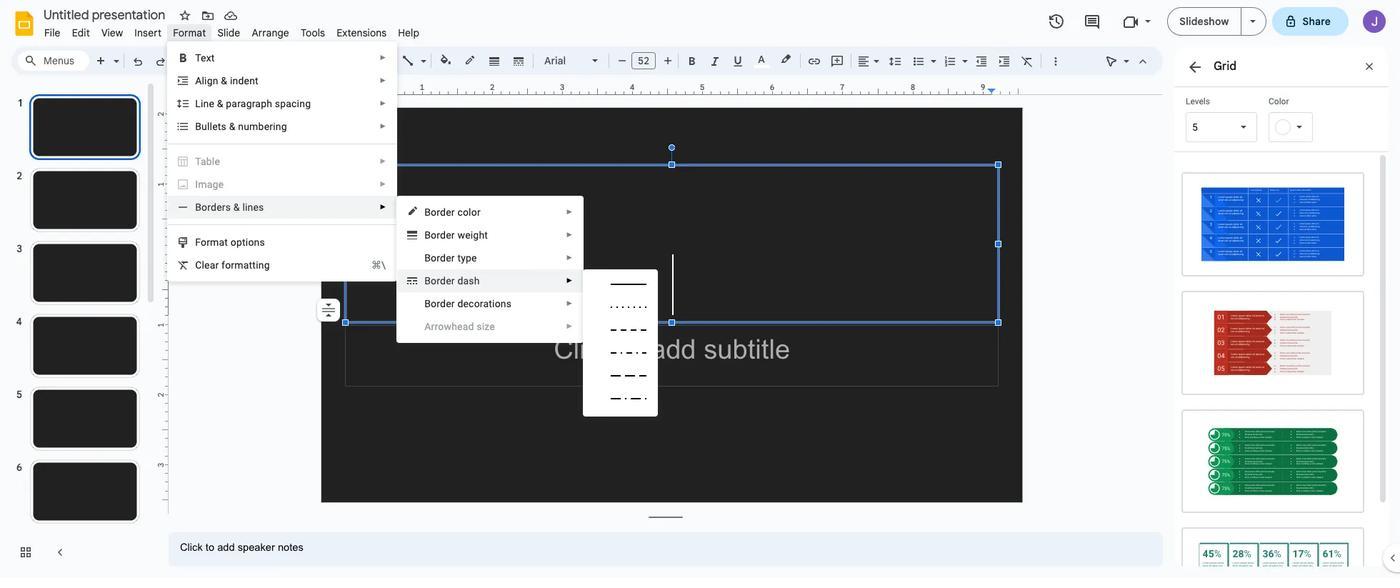 Task type: describe. For each thing, give the bounding box(es) containing it.
b
[[425, 298, 431, 309]]

line & paragraph spacing image
[[887, 51, 904, 71]]

table menu item
[[168, 150, 397, 173]]

table
[[195, 156, 220, 167]]

spacing
[[275, 98, 311, 109]]

Font size text field
[[633, 52, 655, 69]]

font list. arial selected. option
[[545, 51, 584, 71]]

share button
[[1273, 7, 1349, 36]]

arrange
[[252, 26, 289, 39]]

edit menu item
[[66, 24, 96, 41]]

new slide with layout image
[[110, 51, 119, 56]]

border t ype
[[425, 252, 477, 264]]

file menu item
[[39, 24, 66, 41]]

b o rder decorations
[[425, 298, 512, 309]]

bulle t s & numbering
[[195, 121, 287, 132]]

t for s
[[218, 121, 221, 132]]

bor d er dash
[[425, 275, 480, 287]]

► for border weight w element
[[566, 231, 573, 239]]

paragraph
[[226, 98, 272, 109]]

Font size field
[[632, 52, 662, 73]]

o
[[431, 298, 437, 309]]

d
[[440, 275, 446, 287]]

c
[[195, 259, 202, 271]]

& left lines on the left top of page
[[234, 202, 240, 213]]

formatting
[[222, 259, 270, 271]]

bullets & numbering t element
[[195, 121, 291, 132]]

menu containing text
[[167, 41, 398, 282]]

border w eight
[[425, 229, 488, 241]]

border type t element
[[425, 252, 482, 264]]

numbering
[[238, 121, 287, 132]]

5
[[1193, 122, 1199, 133]]

arrow
[[425, 321, 452, 332]]

border dash option
[[511, 51, 527, 71]]

indent
[[230, 75, 259, 86]]

color
[[1269, 96, 1290, 106]]

view
[[101, 26, 123, 39]]

format for format
[[173, 26, 206, 39]]

numbered list menu image
[[959, 51, 968, 56]]

navigation inside grid application
[[0, 81, 157, 578]]

border for border t ype
[[425, 252, 455, 264]]

► for align & indent a element
[[380, 76, 387, 84]]

Five rows of information with arrow shape pointing rightward towards details. Accent color: #db4437, close to light red berry 1. radio
[[1175, 284, 1372, 402]]

er
[[446, 275, 455, 287]]

color button
[[1269, 96, 1341, 142]]

fill color: transparent image
[[438, 51, 454, 69]]

line & paragraph spacing l element
[[195, 98, 315, 109]]

rder
[[437, 298, 455, 309]]

border dash d element
[[425, 275, 484, 287]]

lear
[[202, 259, 219, 271]]

tools menu item
[[295, 24, 331, 41]]

text
[[195, 52, 215, 64]]

border weight w element
[[425, 229, 493, 241]]

format for format options
[[195, 237, 228, 248]]

c lear formatting
[[195, 259, 270, 271]]

help
[[398, 26, 420, 39]]

grid section
[[1175, 46, 1389, 578]]

ead
[[457, 321, 474, 332]]

ine
[[201, 98, 214, 109]]

main toolbar
[[89, 0, 1080, 406]]

insert
[[135, 26, 162, 39]]

► for border dash d element
[[566, 277, 573, 284]]

view menu item
[[96, 24, 129, 41]]

share
[[1303, 15, 1332, 28]]

c
[[458, 207, 463, 218]]

borders & lines q element
[[195, 202, 268, 213]]

l ine & paragraph spacing
[[195, 98, 311, 109]]

mode and view toolbar
[[1101, 46, 1155, 75]]

Rename text field
[[39, 6, 174, 23]]

slide
[[218, 26, 240, 39]]

insert menu item
[[129, 24, 167, 41]]

border for border c olor
[[425, 207, 455, 218]]

bor
[[425, 275, 440, 287]]

help menu item
[[393, 24, 425, 41]]

extensions
[[337, 26, 387, 39]]

border color: transparent image
[[462, 51, 479, 69]]

format options
[[195, 237, 265, 248]]

ype
[[461, 252, 477, 264]]

► for borders & lines q element
[[380, 203, 387, 211]]

borders
[[195, 202, 231, 213]]

dash
[[458, 275, 480, 287]]

border color c element
[[425, 207, 485, 218]]

m
[[198, 179, 207, 190]]

clear formatting c element
[[195, 259, 274, 271]]

olor
[[463, 207, 481, 218]]

h
[[452, 321, 457, 332]]

s
[[221, 121, 227, 132]]

& right lign
[[221, 75, 227, 86]]

menu bar inside menu bar banner
[[39, 19, 425, 42]]

w
[[458, 229, 465, 241]]



Task type: locate. For each thing, give the bounding box(es) containing it.
&
[[221, 75, 227, 86], [217, 98, 223, 109], [229, 121, 236, 132], [234, 202, 240, 213]]

border decorations o element
[[425, 298, 516, 309]]

► inside table menu item
[[380, 157, 387, 165]]

menu item containing i
[[168, 173, 397, 196]]

& right s
[[229, 121, 236, 132]]

border left c
[[425, 207, 455, 218]]

0 vertical spatial border
[[425, 207, 455, 218]]

text s element
[[195, 52, 219, 64]]

0 vertical spatial format
[[173, 26, 206, 39]]

size
[[477, 321, 495, 332]]

2 vertical spatial border
[[425, 252, 455, 264]]

Five rows of information with check marks and details. Accent color: #4285f4, close to cornflower blue. radio
[[1175, 165, 1372, 284]]

1 vertical spatial menu item
[[398, 315, 583, 338]]

bulle
[[195, 121, 218, 132]]

2 border from the top
[[425, 229, 455, 241]]

option group
[[1175, 152, 1378, 578]]

slide menu item
[[212, 24, 246, 41]]

slideshow
[[1180, 15, 1230, 28]]

menu item
[[168, 173, 397, 196], [398, 315, 583, 338]]

menu item for bulle t s & numbering
[[168, 173, 397, 196]]

levels
[[1186, 96, 1211, 106]]

right margin image
[[989, 84, 1023, 94]]

select line image
[[417, 51, 427, 56]]

border left "w"
[[425, 229, 455, 241]]

options
[[231, 237, 265, 248]]

& right ine
[[217, 98, 223, 109]]

format inside menu
[[195, 237, 228, 248]]

format down star 'option'
[[173, 26, 206, 39]]

levels list box
[[1186, 96, 1258, 142]]

l
[[195, 98, 201, 109]]

file
[[44, 26, 60, 39]]

a lign & indent
[[195, 75, 259, 86]]

0 horizontal spatial menu item
[[168, 173, 397, 196]]

Star checkbox
[[175, 6, 195, 26]]

0 vertical spatial menu item
[[168, 173, 397, 196]]

menu item containing arrow
[[398, 315, 583, 338]]

► for text s element
[[380, 54, 387, 61]]

image m element
[[195, 179, 228, 190]]

format options \ element
[[195, 237, 269, 248]]

arrowhead size h element
[[425, 321, 500, 332]]

1 vertical spatial t
[[458, 252, 461, 264]]

format
[[173, 26, 206, 39], [195, 237, 228, 248]]

bulleted list menu image
[[928, 51, 937, 56]]

1 horizontal spatial menu item
[[398, 315, 583, 338]]

align & indent a element
[[195, 75, 263, 86]]

border weight option
[[486, 51, 503, 71]]

0 horizontal spatial t
[[218, 121, 221, 132]]

Five rounded-edged rows of information with percentages and two columns of bulleted details. Accent color: #0f9d58, close to green 11. radio
[[1175, 402, 1372, 521]]

► for line & paragraph spacing l element
[[380, 99, 387, 107]]

arrow h ead size
[[425, 321, 495, 332]]

border
[[425, 207, 455, 218], [425, 229, 455, 241], [425, 252, 455, 264]]

extensions menu item
[[331, 24, 393, 41]]

slideshow button
[[1168, 7, 1242, 36]]

border c olor
[[425, 207, 481, 218]]

navigation
[[0, 81, 157, 578]]

edit
[[72, 26, 90, 39]]

borders & lines
[[195, 202, 264, 213]]

format up lear
[[195, 237, 228, 248]]

arrange menu item
[[246, 24, 295, 41]]

menu bar
[[39, 19, 425, 42]]

3 border from the top
[[425, 252, 455, 264]]

1 vertical spatial format
[[195, 237, 228, 248]]

menu containing border
[[378, 7, 584, 578]]

t for ype
[[458, 252, 461, 264]]

lines
[[243, 202, 264, 213]]

menu bar containing file
[[39, 19, 425, 42]]

lign
[[202, 75, 218, 86]]

border up d
[[425, 252, 455, 264]]

►
[[380, 54, 387, 61], [380, 76, 387, 84], [380, 99, 387, 107], [380, 122, 387, 130], [380, 157, 387, 165], [380, 180, 387, 188], [380, 203, 387, 211], [566, 208, 573, 216], [566, 231, 573, 239], [566, 254, 573, 262], [566, 277, 573, 284], [566, 299, 573, 307], [566, 322, 573, 330]]

► for table 2 element
[[380, 157, 387, 165]]

table 2 element
[[195, 156, 224, 167]]

t
[[218, 121, 221, 132], [458, 252, 461, 264]]

menu bar banner
[[0, 0, 1401, 578]]

menu
[[378, 7, 584, 578], [167, 41, 398, 282], [583, 269, 658, 417]]

age
[[207, 179, 224, 190]]

border for border w eight
[[425, 229, 455, 241]]

decorations
[[458, 298, 512, 309]]

tools
[[301, 26, 325, 39]]

menu item up lines on the left top of page
[[168, 173, 397, 196]]

i m age
[[195, 179, 224, 190]]

arial
[[545, 54, 566, 67]]

i
[[195, 179, 198, 190]]

format menu item
[[167, 24, 212, 41]]

menu item down decorations
[[398, 315, 583, 338]]

shrink text on overflow image
[[319, 300, 339, 320]]

eight
[[465, 229, 488, 241]]

format inside menu item
[[173, 26, 206, 39]]

menu item for bor d er dash
[[398, 315, 583, 338]]

⌘backslash element
[[354, 258, 386, 272]]

a
[[195, 75, 202, 86]]

1 horizontal spatial t
[[458, 252, 461, 264]]

Menus field
[[18, 51, 89, 71]]

option
[[317, 299, 340, 322]]

option group inside "grid" section
[[1175, 152, 1378, 578]]

► for bullets & numbering t element
[[380, 122, 387, 130]]

0 vertical spatial t
[[218, 121, 221, 132]]

grid application
[[0, 0, 1401, 578]]

live pointer settings image
[[1121, 51, 1130, 56]]

1 vertical spatial border
[[425, 229, 455, 241]]

Five columns of information with percentages and arrows pointing down towards bulleted details. Accent color: #26a69a, close to green 11. radio
[[1175, 521, 1372, 578]]

⌘\
[[372, 259, 386, 271]]

► for border color c element
[[566, 208, 573, 216]]

1 border from the top
[[425, 207, 455, 218]]

► for image m element
[[380, 180, 387, 188]]

grid
[[1214, 59, 1237, 74]]

highlight color image
[[778, 51, 794, 68]]

presentation options image
[[1250, 20, 1256, 23]]

text color image
[[754, 51, 770, 68]]



Task type: vqa. For each thing, say whether or not it's contained in the screenshot.
SIZE
yes



